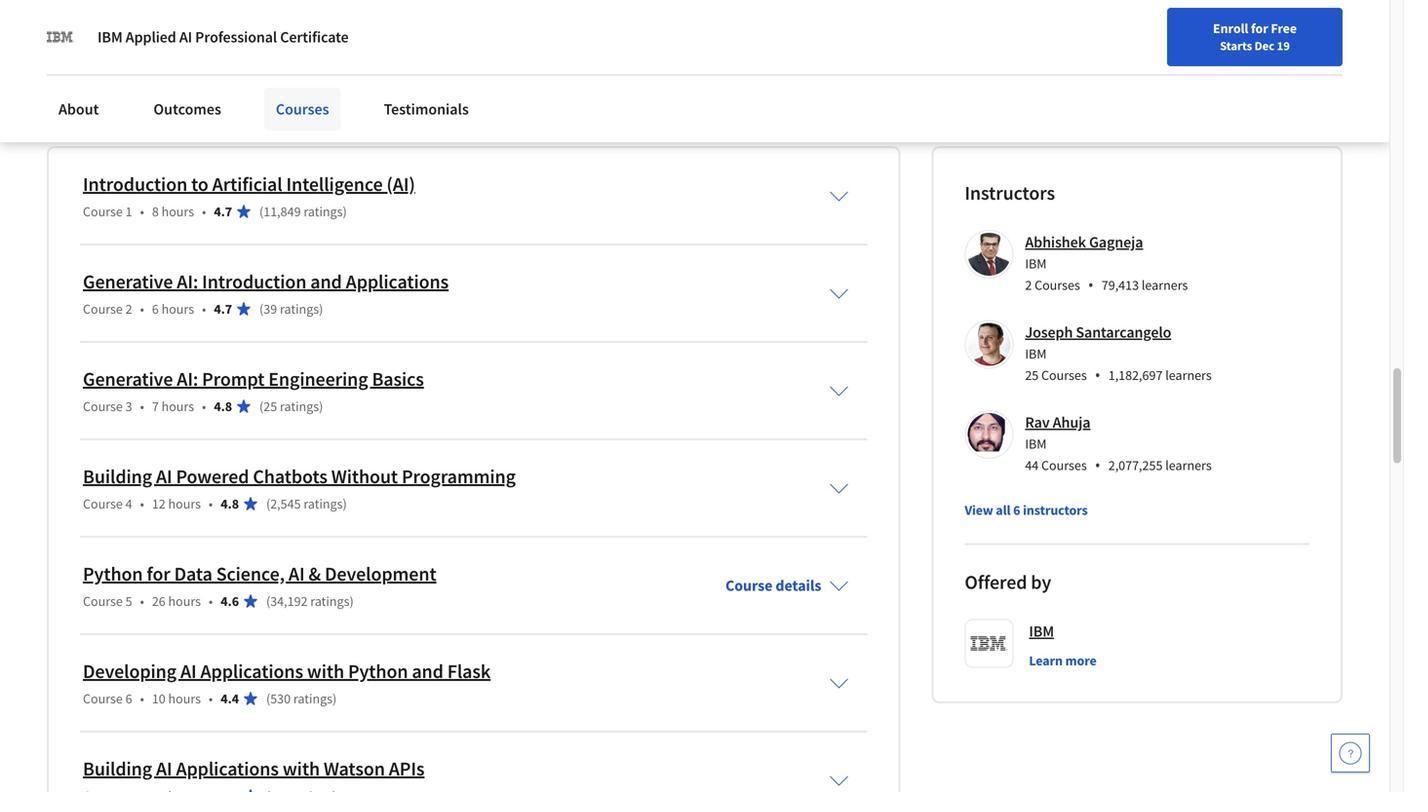 Task type: locate. For each thing, give the bounding box(es) containing it.
courses for rav
[[1041, 457, 1087, 474]]

1 vertical spatial learners
[[1165, 367, 1212, 384]]

course 4 • 12 hours •
[[83, 495, 213, 513]]

gagneja
[[1089, 233, 1143, 252]]

with up "( 530 ratings )"
[[307, 660, 344, 684]]

introduction to artificial intelligence (ai)
[[83, 172, 415, 196]]

testimonials link
[[372, 88, 480, 131]]

) down engineering
[[319, 398, 323, 415]]

4.7 left 39
[[214, 300, 232, 318]]

) down development
[[349, 593, 354, 610]]

ai: for introduction
[[177, 270, 198, 294]]

2 vertical spatial 6
[[125, 690, 132, 708]]

1 vertical spatial 4.8
[[221, 495, 239, 513]]

ibm for rav ahuja
[[1025, 435, 1047, 453]]

1 generative from the top
[[83, 270, 173, 294]]

more
[[1065, 652, 1097, 670]]

certificate inside this professional certificate contains a number of hands-on learning projects that will help develop your understanding of ai concepts and tools. projects include building your own ai chatbot; practicing python for data science; building, training, and testing your own custom image classifiers; and creating your own computer vision web application and deploying it to the cloud.
[[161, 0, 228, 9]]

4.7 down 'artificial'
[[214, 203, 232, 220]]

for up 26
[[147, 562, 170, 586]]

testimonials
[[384, 99, 469, 119]]

generative up "3"
[[83, 367, 173, 391]]

1 vertical spatial 25
[[264, 398, 277, 415]]

1 vertical spatial certificate
[[280, 27, 349, 47]]

ibm down rav at the bottom right of the page
[[1025, 435, 1047, 453]]

ratings for engineering
[[280, 398, 319, 415]]

learners inside the joseph santarcangelo ibm 25 courses • 1,182,697 learners
[[1165, 367, 1212, 384]]

1 vertical spatial 4.7
[[214, 300, 232, 318]]

application
[[47, 59, 121, 79]]

building ai powered chatbots without programming link
[[83, 465, 516, 489]]

hours down generative ai: introduction and applications
[[161, 300, 194, 318]]

tools.
[[267, 13, 303, 32]]

ratings down intelligence
[[304, 203, 343, 220]]

outcomes
[[153, 99, 221, 119]]

about link
[[47, 88, 111, 131]]

ratings down &
[[310, 593, 349, 610]]

( down the generative ai: prompt engineering basics
[[259, 398, 264, 415]]

1 vertical spatial introduction
[[202, 270, 306, 294]]

course for building ai powered chatbots without programming
[[83, 495, 123, 513]]

0 horizontal spatial 25
[[264, 398, 277, 415]]

course for developing ai applications with python and flask
[[83, 690, 123, 708]]

a
[[289, 0, 297, 9]]

for for python for data science, ai & development
[[147, 562, 170, 586]]

hours right the 10
[[168, 690, 201, 708]]

10
[[152, 690, 166, 708]]

building up 4
[[83, 465, 152, 489]]

4.6
[[221, 593, 239, 610]]

ai up 'deploying'
[[179, 27, 192, 47]]

1 horizontal spatial 25
[[1025, 367, 1039, 384]]

certificate up concepts
[[161, 0, 228, 9]]

custom
[[360, 36, 409, 56]]

on
[[416, 0, 433, 9]]

testing
[[249, 36, 293, 56]]

python for data science, ai & development
[[83, 562, 436, 586]]

read
[[47, 95, 81, 113]]

ratings for and
[[280, 300, 319, 318]]

0 horizontal spatial introduction
[[83, 172, 187, 196]]

5
[[125, 593, 132, 610]]

0 horizontal spatial professional
[[77, 0, 158, 9]]

learners right 1,182,697 on the right of the page
[[1165, 367, 1212, 384]]

for inside enroll for free starts dec 19
[[1251, 20, 1268, 37]]

1 horizontal spatial professional
[[195, 27, 277, 47]]

2 vertical spatial applications
[[176, 757, 279, 781]]

with for python
[[307, 660, 344, 684]]

and up ( 39 ratings )
[[310, 270, 342, 294]]

contains
[[231, 0, 286, 9]]

your up classifiers;
[[470, 13, 500, 32]]

0 vertical spatial python
[[676, 13, 723, 32]]

79,413
[[1102, 276, 1139, 294]]

learners right 79,413
[[1142, 276, 1188, 294]]

1 vertical spatial with
[[283, 757, 320, 781]]

own down projects
[[503, 13, 531, 32]]

1 4.7 from the top
[[214, 203, 232, 220]]

of up include
[[355, 0, 368, 9]]

0 horizontal spatial 6
[[125, 690, 132, 708]]

courses inside the joseph santarcangelo ibm 25 courses • 1,182,697 learners
[[1041, 367, 1087, 384]]

generative for generative ai: introduction and applications
[[83, 270, 173, 294]]

1 horizontal spatial 2
[[1025, 276, 1032, 294]]

rav ahuja image
[[968, 413, 1010, 456]]

hours right 8
[[161, 203, 194, 220]]

1,182,697
[[1108, 367, 1163, 384]]

ibm
[[98, 27, 123, 47], [1025, 255, 1047, 272], [1025, 345, 1047, 363], [1025, 435, 1047, 453], [1029, 622, 1054, 642]]

to right it
[[232, 59, 246, 79]]

0 vertical spatial professional
[[77, 0, 158, 9]]

4.8 for powered
[[221, 495, 239, 513]]

programming
[[402, 465, 516, 489]]

0 vertical spatial 4.8
[[214, 398, 232, 415]]

ibm inside the rav ahuja ibm 44 courses • 2,077,255 learners
[[1025, 435, 1047, 453]]

7
[[152, 398, 159, 415]]

artificial
[[212, 172, 282, 196]]

0 vertical spatial learners
[[1142, 276, 1188, 294]]

0 horizontal spatial python
[[83, 562, 143, 586]]

this
[[47, 0, 74, 9]]

science,
[[216, 562, 285, 586]]

learners inside abhishek gagneja ibm 2 courses • 79,413 learners
[[1142, 276, 1188, 294]]

hours right 26
[[168, 593, 201, 610]]

course for python for data science, ai & development
[[83, 593, 123, 610]]

1 vertical spatial 2
[[125, 300, 132, 318]]

0 vertical spatial to
[[232, 59, 246, 79]]

ibm for joseph santarcangelo
[[1025, 345, 1047, 363]]

530
[[270, 690, 291, 708]]

1 vertical spatial python
[[83, 562, 143, 586]]

ratings right 530
[[293, 690, 333, 708]]

and up it
[[221, 36, 246, 56]]

hours for prompt
[[161, 398, 194, 415]]

2 horizontal spatial for
[[1251, 20, 1268, 37]]

( for chatbots
[[266, 495, 270, 513]]

2 horizontal spatial 6
[[1013, 502, 1020, 519]]

and down contains on the top left of the page
[[238, 13, 264, 32]]

certificate down number
[[280, 27, 349, 47]]

ahuja
[[1053, 413, 1090, 432]]

developing ai applications with python and flask link
[[83, 660, 491, 684]]

santarcangelo
[[1076, 323, 1171, 342]]

( down generative ai: introduction and applications
[[259, 300, 264, 318]]

your
[[692, 0, 722, 9], [470, 13, 500, 32], [297, 36, 326, 56], [610, 36, 640, 56]]

hours right 7
[[161, 398, 194, 415]]

0 horizontal spatial own
[[329, 36, 357, 56]]

4.7 for artificial
[[214, 203, 232, 220]]

2,545
[[270, 495, 301, 513]]

hours for applications
[[168, 690, 201, 708]]

44
[[1025, 457, 1039, 474]]

with left watson
[[283, 757, 320, 781]]

ratings down building ai powered chatbots without programming on the left bottom of page
[[304, 495, 343, 513]]

0 vertical spatial of
[[355, 0, 368, 9]]

introduction up 1
[[83, 172, 187, 196]]

( 34,192 ratings )
[[266, 593, 354, 610]]

2 4.7 from the top
[[214, 300, 232, 318]]

( for with
[[266, 690, 270, 708]]

dec
[[1255, 38, 1274, 54]]

generative ai: prompt engineering basics link
[[83, 367, 424, 391]]

courses inside the rav ahuja ibm 44 courses • 2,077,255 learners
[[1041, 457, 1087, 474]]

course for generative ai: prompt engineering basics
[[83, 398, 123, 415]]

0 vertical spatial 25
[[1025, 367, 1039, 384]]

joseph santarcangelo image
[[968, 323, 1010, 366]]

to inside this professional certificate contains a number of hands-on learning projects that will help develop your understanding of ai concepts and tools. projects include building your own ai chatbot; practicing python for data science; building, training, and testing your own custom image classifiers; and creating your own computer vision web application and deploying it to the cloud.
[[232, 59, 246, 79]]

developing
[[83, 660, 177, 684]]

0 vertical spatial 6
[[152, 300, 159, 318]]

courses down joseph
[[1041, 367, 1087, 384]]

2 building from the top
[[83, 757, 152, 781]]

4.7 for introduction
[[214, 300, 232, 318]]

ratings down engineering
[[280, 398, 319, 415]]

ratings for chatbots
[[304, 495, 343, 513]]

25 down joseph
[[1025, 367, 1039, 384]]

your up cloud.
[[297, 36, 326, 56]]

1 vertical spatial generative
[[83, 367, 173, 391]]

) right 530
[[333, 690, 337, 708]]

rav ahuja link
[[1025, 413, 1090, 432]]

professional inside this professional certificate contains a number of hands-on learning projects that will help develop your understanding of ai concepts and tools. projects include building your own ai chatbot; practicing python for data science; building, training, and testing your own custom image classifiers; and creating your own computer vision web application and deploying it to the cloud.
[[77, 0, 158, 9]]

ai: up the course 2 • 6 hours •
[[177, 270, 198, 294]]

ibm down abhishek
[[1025, 255, 1047, 272]]

1 vertical spatial ai:
[[177, 367, 198, 391]]

generative up the course 2 • 6 hours •
[[83, 270, 173, 294]]

8
[[152, 203, 159, 220]]

course inside dropdown button
[[725, 576, 773, 596]]

python up computer
[[676, 13, 723, 32]]

( for and
[[259, 300, 264, 318]]

introduction up 39
[[202, 270, 306, 294]]

) for basics
[[319, 398, 323, 415]]

ibm for abhishek gagneja
[[1025, 255, 1047, 272]]

building for building ai powered chatbots without programming
[[83, 465, 152, 489]]

ibm inside abhishek gagneja ibm 2 courses • 79,413 learners
[[1025, 255, 1047, 272]]

for left the data
[[726, 13, 744, 32]]

) right 39
[[319, 300, 323, 318]]

2 horizontal spatial python
[[676, 13, 723, 32]]

2 vertical spatial learners
[[1165, 457, 1212, 474]]

courses inside abhishek gagneja ibm 2 courses • 79,413 learners
[[1035, 276, 1080, 294]]

&
[[309, 562, 321, 586]]

6 inside button
[[1013, 502, 1020, 519]]

0 vertical spatial with
[[307, 660, 344, 684]]

0 vertical spatial building
[[83, 465, 152, 489]]

menu item
[[1037, 20, 1163, 83]]

( down introduction to artificial intelligence (ai)
[[259, 203, 264, 220]]

( 2,545 ratings )
[[266, 495, 347, 513]]

2 generative from the top
[[83, 367, 173, 391]]

) down without
[[343, 495, 347, 513]]

4.8 for prompt
[[214, 398, 232, 415]]

( down developing ai applications with python and flask link on the left of page
[[266, 690, 270, 708]]

with for watson
[[283, 757, 320, 781]]

( down chatbots
[[266, 495, 270, 513]]

ai down the 10
[[156, 757, 172, 781]]

hours right 12
[[168, 495, 201, 513]]

2 ai: from the top
[[177, 367, 198, 391]]

learning
[[437, 0, 490, 9]]

0 vertical spatial certificate
[[161, 0, 228, 9]]

your down practicing
[[610, 36, 640, 56]]

1 horizontal spatial for
[[726, 13, 744, 32]]

ratings right 39
[[280, 300, 319, 318]]

1 vertical spatial applications
[[200, 660, 303, 684]]

) down intelligence
[[343, 203, 347, 220]]

applications for python
[[200, 660, 303, 684]]

abhishek gagneja link
[[1025, 233, 1143, 252]]

) for applications
[[319, 300, 323, 318]]

courses right 44
[[1041, 457, 1087, 474]]

help center image
[[1339, 742, 1362, 765]]

offered by
[[965, 570, 1051, 595]]

4.8 down prompt on the left top
[[214, 398, 232, 415]]

1 horizontal spatial python
[[348, 660, 408, 684]]

prompt
[[202, 367, 265, 391]]

ratings
[[304, 203, 343, 220], [280, 300, 319, 318], [280, 398, 319, 415], [304, 495, 343, 513], [310, 593, 349, 610], [293, 690, 333, 708]]

and left flask
[[412, 660, 443, 684]]

0 vertical spatial generative
[[83, 270, 173, 294]]

1 horizontal spatial of
[[355, 0, 368, 9]]

ai down projects
[[534, 13, 547, 32]]

own down practicing
[[643, 36, 671, 56]]

ai:
[[177, 270, 198, 294], [177, 367, 198, 391]]

projects
[[306, 13, 359, 32]]

cloud.
[[273, 59, 316, 79]]

understanding
[[47, 13, 142, 32]]

1 vertical spatial building
[[83, 757, 152, 781]]

1 vertical spatial of
[[145, 13, 158, 32]]

4.7
[[214, 203, 232, 220], [214, 300, 232, 318]]

watson
[[324, 757, 385, 781]]

0 vertical spatial 2
[[1025, 276, 1032, 294]]

learn more
[[1029, 652, 1097, 670]]

and down building,
[[124, 59, 149, 79]]

building
[[413, 13, 467, 32]]

( for engineering
[[259, 398, 264, 415]]

1 vertical spatial 6
[[1013, 502, 1020, 519]]

hours for powered
[[168, 495, 201, 513]]

own
[[503, 13, 531, 32], [329, 36, 357, 56], [643, 36, 671, 56]]

25 inside the joseph santarcangelo ibm 25 courses • 1,182,697 learners
[[1025, 367, 1039, 384]]

python for data science, ai & development link
[[83, 562, 436, 586]]

for up dec in the right of the page
[[1251, 20, 1268, 37]]

learners right 2,077,255
[[1165, 457, 1212, 474]]

1 vertical spatial to
[[191, 172, 208, 196]]

and
[[238, 13, 264, 32], [221, 36, 246, 56], [526, 36, 551, 56], [124, 59, 149, 79], [310, 270, 342, 294], [412, 660, 443, 684]]

39
[[264, 300, 277, 318]]

None search field
[[278, 12, 600, 51]]

building ai applications with watson apis
[[83, 757, 425, 781]]

•
[[140, 203, 144, 220], [202, 203, 206, 220], [1088, 274, 1094, 295], [140, 300, 144, 318], [202, 300, 206, 318], [1095, 365, 1101, 386], [140, 398, 144, 415], [202, 398, 206, 415], [1095, 455, 1101, 476], [140, 495, 144, 513], [209, 495, 213, 513], [140, 593, 144, 610], [209, 593, 213, 610], [140, 690, 144, 708], [209, 690, 213, 708]]

professional up understanding
[[77, 0, 158, 9]]

applications
[[346, 270, 449, 294], [200, 660, 303, 684], [176, 757, 279, 781]]

certificate
[[161, 0, 228, 9], [280, 27, 349, 47]]

courses
[[276, 99, 329, 119], [1035, 276, 1080, 294], [1041, 367, 1087, 384], [1041, 457, 1087, 474]]

( 25 ratings )
[[259, 398, 323, 415]]

building ai powered chatbots without programming
[[83, 465, 516, 489]]

ibm down joseph
[[1025, 345, 1047, 363]]

4.8 down powered
[[221, 495, 239, 513]]

generative ai: introduction and applications link
[[83, 270, 449, 294]]

1 ai: from the top
[[177, 270, 198, 294]]

1 horizontal spatial to
[[232, 59, 246, 79]]

python up 5
[[83, 562, 143, 586]]

ratings for science,
[[310, 593, 349, 610]]

python
[[676, 13, 723, 32], [83, 562, 143, 586], [348, 660, 408, 684]]

to left 'artificial'
[[191, 172, 208, 196]]

building for building ai applications with watson apis
[[83, 757, 152, 781]]

learners inside the rav ahuja ibm 44 courses • 2,077,255 learners
[[1165, 457, 1212, 474]]

building down course 6 • 10 hours •
[[83, 757, 152, 781]]

0 horizontal spatial 2
[[125, 300, 132, 318]]

25 down generative ai: prompt engineering basics link
[[264, 398, 277, 415]]

of up building,
[[145, 13, 158, 32]]

courses down cloud.
[[276, 99, 329, 119]]

ai: left prompt on the left top
[[177, 367, 198, 391]]

1 building from the top
[[83, 465, 152, 489]]

starts
[[1220, 38, 1252, 54]]

free
[[1271, 20, 1297, 37]]

python left flask
[[348, 660, 408, 684]]

course for introduction to artificial intelligence (ai)
[[83, 203, 123, 220]]

without
[[331, 465, 398, 489]]

ibm inside the joseph santarcangelo ibm 25 courses • 1,182,697 learners
[[1025, 345, 1047, 363]]

courses down abhishek
[[1035, 276, 1080, 294]]

own down projects at the top
[[329, 36, 357, 56]]

for
[[726, 13, 744, 32], [1251, 20, 1268, 37], [147, 562, 170, 586]]

professional
[[77, 0, 158, 9], [195, 27, 277, 47]]

0 horizontal spatial certificate
[[161, 0, 228, 9]]

0 vertical spatial ai:
[[177, 270, 198, 294]]

( down python for data science, ai & development 'link'
[[266, 593, 270, 610]]

professional up it
[[195, 27, 277, 47]]

0 horizontal spatial for
[[147, 562, 170, 586]]

0 vertical spatial 4.7
[[214, 203, 232, 220]]



Task type: vqa. For each thing, say whether or not it's contained in the screenshot.


Task type: describe. For each thing, give the bounding box(es) containing it.
applications for watson
[[176, 757, 279, 781]]

ai up training,
[[161, 13, 174, 32]]

powered
[[176, 465, 249, 489]]

details
[[776, 576, 821, 596]]

ai up course 6 • 10 hours •
[[180, 660, 197, 684]]

1 horizontal spatial 6
[[152, 300, 159, 318]]

) for ai
[[349, 593, 354, 610]]

course details button
[[710, 549, 864, 623]]

that
[[549, 0, 576, 9]]

view
[[965, 502, 993, 519]]

hours for artificial
[[161, 203, 194, 220]]

for for enroll for free starts dec 19
[[1251, 20, 1268, 37]]

development
[[325, 562, 436, 586]]

2 horizontal spatial own
[[643, 36, 671, 56]]

applied
[[126, 27, 176, 47]]

will
[[579, 0, 602, 9]]

the
[[249, 59, 270, 79]]

view all 6 instructors
[[965, 502, 1088, 519]]

) for without
[[343, 495, 347, 513]]

abhishek
[[1025, 233, 1086, 252]]

courses for abhishek
[[1035, 276, 1080, 294]]

courses link
[[264, 88, 341, 131]]

rav ahuja ibm 44 courses • 2,077,255 learners
[[1025, 413, 1212, 476]]

data
[[747, 13, 776, 32]]

image
[[412, 36, 452, 56]]

concepts
[[177, 13, 235, 32]]

data
[[174, 562, 212, 586]]

ratings for intelligence
[[304, 203, 343, 220]]

rav
[[1025, 413, 1050, 432]]

• inside the rav ahuja ibm 44 courses • 2,077,255 learners
[[1095, 455, 1101, 476]]

learners for gagneja
[[1142, 276, 1188, 294]]

0 vertical spatial applications
[[346, 270, 449, 294]]

( 39 ratings )
[[259, 300, 323, 318]]

joseph santarcangelo ibm 25 courses • 1,182,697 learners
[[1025, 323, 1212, 386]]

4
[[125, 495, 132, 513]]

ibm applied ai professional certificate
[[98, 27, 349, 47]]

abhishek gagneja ibm 2 courses • 79,413 learners
[[1025, 233, 1188, 295]]

(ai)
[[387, 172, 415, 196]]

) for python
[[333, 690, 337, 708]]

ai: for prompt
[[177, 367, 198, 391]]

this professional certificate contains a number of hands-on learning projects that will help develop your understanding of ai concepts and tools. projects include building your own ai chatbot; practicing python for data science; building, training, and testing your own custom image classifiers; and creating your own computer vision web application and deploying it to the cloud.
[[47, 0, 813, 79]]

ratings for with
[[293, 690, 333, 708]]

abhishek gagneja image
[[968, 233, 1010, 276]]

• inside abhishek gagneja ibm 2 courses • 79,413 learners
[[1088, 274, 1094, 295]]

2 inside abhishek gagneja ibm 2 courses • 79,413 learners
[[1025, 276, 1032, 294]]

building ai applications with watson apis link
[[83, 757, 425, 781]]

course for generative ai: introduction and applications
[[83, 300, 123, 318]]

generative for generative ai: prompt engineering basics
[[83, 367, 173, 391]]

hours for introduction
[[161, 300, 194, 318]]

1 horizontal spatial own
[[503, 13, 531, 32]]

all
[[996, 502, 1011, 519]]

chatbot;
[[550, 13, 605, 32]]

( 530 ratings )
[[266, 690, 337, 708]]

1
[[125, 203, 132, 220]]

hours for data
[[168, 593, 201, 610]]

19
[[1277, 38, 1290, 54]]

1 horizontal spatial certificate
[[280, 27, 349, 47]]

0 vertical spatial introduction
[[83, 172, 187, 196]]

help
[[605, 0, 634, 9]]

ai left &
[[289, 562, 305, 586]]

( for intelligence
[[259, 203, 264, 220]]

course 2 • 6 hours •
[[83, 300, 206, 318]]

classifiers;
[[455, 36, 523, 56]]

web
[[782, 36, 810, 56]]

learners for santarcangelo
[[1165, 367, 1212, 384]]

vision
[[741, 36, 779, 56]]

for inside this professional certificate contains a number of hands-on learning projects that will help develop your understanding of ai concepts and tools. projects include building your own ai chatbot; practicing python for data science; building, training, and testing your own custom image classifiers; and creating your own computer vision web application and deploying it to the cloud.
[[726, 13, 744, 32]]

3
[[125, 398, 132, 415]]

flask
[[447, 660, 491, 684]]

( 11,849 ratings )
[[259, 203, 347, 220]]

2 vertical spatial python
[[348, 660, 408, 684]]

about
[[59, 99, 99, 119]]

science;
[[47, 36, 99, 56]]

4.4
[[221, 690, 239, 708]]

ibm up learn
[[1029, 622, 1054, 642]]

developing ai applications with python and flask
[[83, 660, 491, 684]]

computer
[[674, 36, 738, 56]]

ibm link
[[1029, 620, 1054, 643]]

instructors
[[965, 181, 1055, 205]]

generative ai: prompt engineering basics
[[83, 367, 424, 391]]

and left creating
[[526, 36, 551, 56]]

number
[[300, 0, 352, 9]]

• inside the joseph santarcangelo ibm 25 courses • 1,182,697 learners
[[1095, 365, 1101, 386]]

ai up 12
[[156, 465, 172, 489]]

ibm image
[[47, 23, 74, 51]]

enroll for free starts dec 19
[[1213, 20, 1297, 54]]

34,192
[[270, 593, 308, 610]]

building,
[[102, 36, 160, 56]]

basics
[[372, 367, 424, 391]]

training,
[[163, 36, 218, 56]]

ibm left applied
[[98, 27, 123, 47]]

learners for ahuja
[[1165, 457, 1212, 474]]

courses for joseph
[[1041, 367, 1087, 384]]

it
[[220, 59, 229, 79]]

creating
[[554, 36, 607, 56]]

hands-
[[371, 0, 416, 9]]

offered
[[965, 570, 1027, 595]]

include
[[362, 13, 410, 32]]

course details
[[725, 576, 821, 596]]

python inside this professional certificate contains a number of hands-on learning projects that will help develop your understanding of ai concepts and tools. projects include building your own ai chatbot; practicing python for data science; building, training, and testing your own custom image classifiers; and creating your own computer vision web application and deploying it to the cloud.
[[676, 13, 723, 32]]

1 vertical spatial professional
[[195, 27, 277, 47]]

apis
[[389, 757, 425, 781]]

intelligence
[[286, 172, 383, 196]]

practicing
[[608, 13, 673, 32]]

0 horizontal spatial to
[[191, 172, 208, 196]]

) for (ai)
[[343, 203, 347, 220]]

0 horizontal spatial of
[[145, 13, 158, 32]]

coursera image
[[23, 16, 147, 47]]

your up computer
[[692, 0, 722, 9]]

1 horizontal spatial introduction
[[202, 270, 306, 294]]

engineering
[[268, 367, 368, 391]]

generative ai: introduction and applications
[[83, 270, 449, 294]]

26
[[152, 593, 166, 610]]

develop
[[637, 0, 689, 9]]

( for science,
[[266, 593, 270, 610]]



